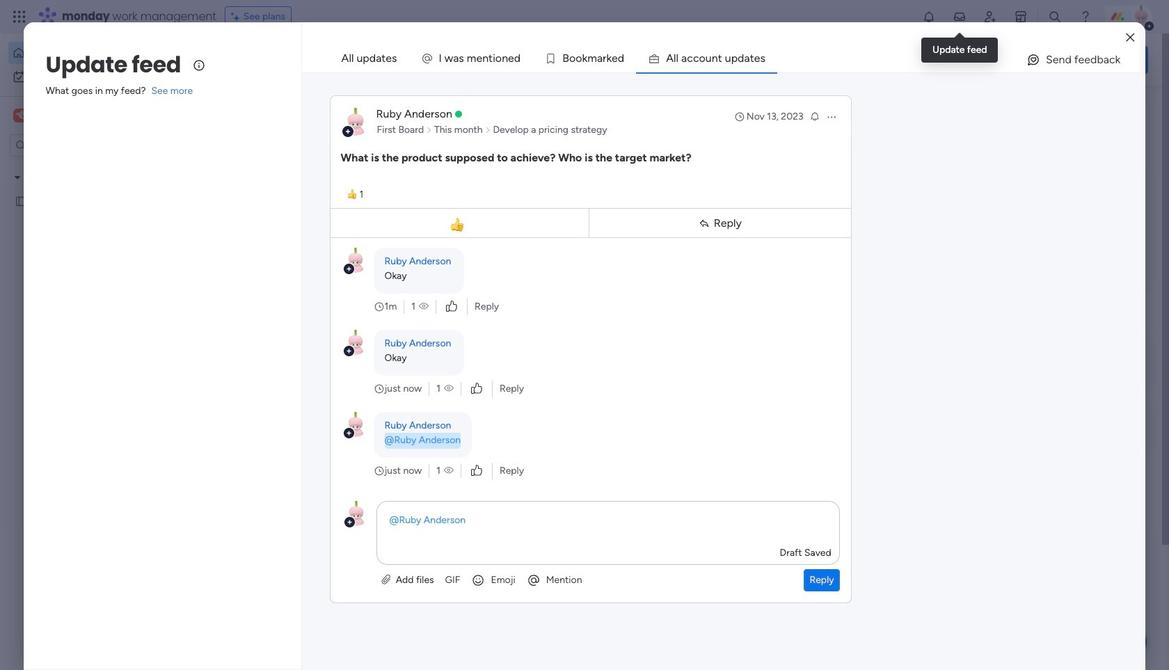 Task type: locate. For each thing, give the bounding box(es) containing it.
v2 seen image for 1st v2 like image from the bottom of the page
[[444, 464, 454, 478]]

give feedback image
[[1027, 53, 1041, 67]]

slider arrow image
[[426, 123, 432, 137]]

list box
[[0, 163, 178, 401]]

update feed image
[[953, 10, 967, 24]]

1 vertical spatial v2 like image
[[471, 464, 482, 479]]

2 vertical spatial v2 seen image
[[444, 464, 454, 478]]

invite members image
[[984, 10, 998, 24]]

0 vertical spatial public board image
[[15, 194, 28, 208]]

v2 like image
[[471, 382, 482, 397], [471, 464, 482, 479]]

getting started element
[[940, 332, 1149, 388]]

add to favorites image
[[413, 255, 427, 268]]

0 vertical spatial v2 seen image
[[419, 300, 429, 314]]

option
[[8, 42, 169, 64], [8, 65, 169, 88], [0, 165, 178, 167]]

public board image up component image
[[460, 254, 476, 269]]

search everything image
[[1049, 10, 1063, 24]]

public board image down caret down image
[[15, 194, 28, 208]]

1 vertical spatial v2 seen image
[[444, 382, 454, 396]]

v2 seen image
[[419, 300, 429, 314], [444, 382, 454, 396], [444, 464, 454, 478]]

v2 like image
[[446, 299, 458, 315]]

tab list
[[330, 45, 1141, 72]]

0 horizontal spatial public board image
[[15, 194, 28, 208]]

v2 seen image for second v2 like image from the bottom
[[444, 382, 454, 396]]

1 v2 like image from the top
[[471, 382, 482, 397]]

1 horizontal spatial public board image
[[460, 254, 476, 269]]

tab
[[330, 45, 409, 72]]

v2 seen image for v2 like icon on the left top
[[419, 300, 429, 314]]

workspace image
[[13, 108, 27, 123]]

public board image
[[15, 194, 28, 208], [460, 254, 476, 269]]

public board image inside the quick search results list box
[[460, 254, 476, 269]]

Search in workspace field
[[29, 138, 116, 154]]

select product image
[[13, 10, 26, 24]]

2 vertical spatial option
[[0, 165, 178, 167]]

0 vertical spatial v2 like image
[[471, 382, 482, 397]]

help image
[[1079, 10, 1093, 24]]

1 vertical spatial option
[[8, 65, 169, 88]]

workspace selection element
[[13, 107, 50, 124]]

1 vertical spatial public board image
[[460, 254, 476, 269]]



Task type: vqa. For each thing, say whether or not it's contained in the screenshot.
topmost option
yes



Task type: describe. For each thing, give the bounding box(es) containing it.
options image
[[826, 111, 837, 123]]

slider arrow image
[[485, 123, 491, 137]]

close my workspaces image
[[215, 665, 232, 671]]

v2 bolt switch image
[[1060, 52, 1068, 67]]

workspace image
[[15, 108, 25, 123]]

see plans image
[[231, 9, 244, 24]]

notifications image
[[923, 10, 937, 24]]

0 element
[[356, 331, 373, 348]]

component image
[[460, 276, 473, 289]]

close image
[[1127, 32, 1135, 43]]

reminder image
[[810, 111, 821, 122]]

help center element
[[940, 399, 1149, 455]]

dapulse attachment image
[[382, 574, 391, 586]]

lottie animation element
[[352, 368, 574, 591]]

quick search results list box
[[215, 130, 907, 315]]

2 v2 like image from the top
[[471, 464, 482, 479]]

caret down image
[[15, 172, 20, 182]]

v2 user feedback image
[[951, 52, 962, 67]]

monday marketplace image
[[1015, 10, 1028, 24]]

ruby anderson image
[[1131, 6, 1153, 28]]

0 vertical spatial option
[[8, 42, 169, 64]]



